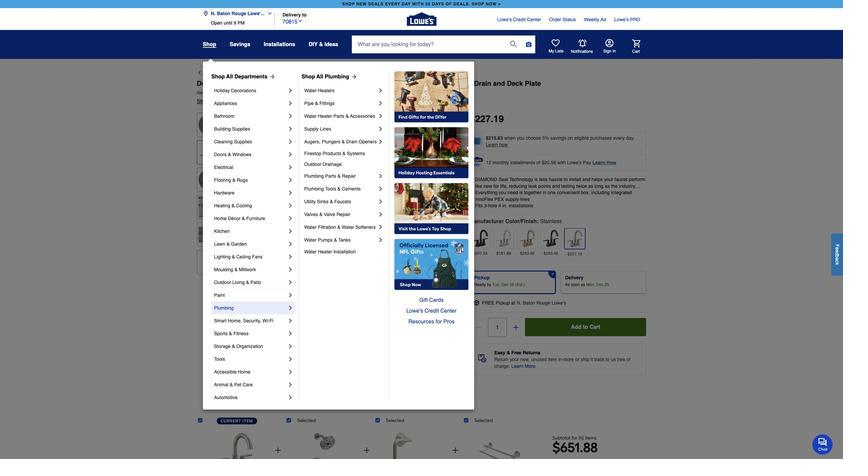 Task type: locate. For each thing, give the bounding box(es) containing it.
augers,
[[304, 139, 320, 144]]

0 vertical spatial and
[[493, 80, 505, 88]]

current item
[[220, 419, 253, 423]]

shop left "2-"
[[302, 74, 315, 80]]

accessories
[[350, 113, 375, 119]]

as left the 'the'
[[605, 183, 610, 189]]

0 vertical spatial cart
[[632, 49, 640, 54]]

chevron right image
[[287, 87, 294, 94], [287, 100, 294, 107], [377, 100, 384, 107], [287, 138, 294, 145], [287, 151, 294, 158], [287, 164, 294, 171], [377, 173, 384, 179], [287, 177, 294, 183], [377, 185, 384, 192], [287, 189, 294, 196], [377, 198, 384, 205], [287, 202, 294, 209], [377, 211, 384, 218], [287, 215, 294, 222], [377, 237, 384, 243], [287, 253, 294, 260], [287, 279, 294, 286], [287, 317, 294, 324], [287, 343, 294, 350], [287, 369, 294, 375], [287, 394, 294, 401]]

chevron down image
[[298, 18, 303, 23]]

diy
[[309, 41, 318, 47]]

1 horizontal spatial credit
[[513, 17, 526, 22]]

with right $20.58
[[557, 160, 566, 165]]

0 vertical spatial n.
[[211, 11, 216, 16]]

chevron right image for tools
[[287, 356, 294, 362]]

together
[[402, 389, 443, 399]]

water down water pumps & tanks
[[304, 249, 317, 254]]

2 vertical spatial for
[[572, 435, 577, 441]]

rugs
[[237, 177, 248, 183]]

25 right the mon, at the right
[[605, 282, 609, 287]]

all inside 'link'
[[316, 74, 323, 80]]

1 horizontal spatial delivery
[[565, 275, 583, 280]]

products
[[323, 151, 341, 156]]

water left pumps
[[304, 237, 317, 243]]

chevron right image
[[377, 87, 384, 94], [287, 113, 294, 119], [377, 113, 384, 119], [287, 126, 294, 132], [377, 126, 384, 132], [377, 138, 384, 145], [377, 224, 384, 231], [287, 228, 294, 235], [287, 241, 294, 247], [287, 266, 294, 273], [287, 292, 294, 299], [287, 305, 294, 311], [287, 330, 294, 337], [287, 356, 294, 362], [287, 381, 294, 388]]

you inside $215.83 when you choose 5% savings on eligible purchases every day. learn how
[[517, 135, 524, 141]]

0 vertical spatial delta
[[197, 80, 213, 88]]

1 horizontal spatial shop
[[472, 2, 484, 6]]

industry
[[619, 183, 635, 189]]

technology
[[509, 177, 533, 182]]

minus image
[[475, 324, 482, 331]]

outdoor down moulding
[[214, 280, 231, 285]]

is inside diamond seal technology is less hassle to install and helps your faucet perform like new for life, reducing leak points and lasting twice as long as the industry standard
[[535, 177, 538, 182]]

or
[[575, 357, 579, 362]]

lowe's home improvement cart image
[[632, 39, 640, 47]]

shop left now
[[472, 2, 484, 6]]

arrow right image for shop all plumbing
[[349, 73, 357, 80]]

cart inside button
[[632, 49, 640, 54]]

delta up item at left top
[[197, 80, 213, 88]]

1 horizontal spatial cart
[[632, 49, 640, 54]]

# right model
[[247, 90, 249, 95]]

systems
[[347, 151, 365, 156]]

0 horizontal spatial in
[[276, 80, 282, 88]]

chrome image
[[495, 230, 512, 247]]

plumbing tools & cements
[[304, 186, 361, 191]]

0 horizontal spatial pickup
[[474, 275, 490, 280]]

item number 4 1 3 0 9 5 5 and model number 2 5 5 9 - s s m p u - d s t element
[[197, 89, 646, 96]]

2 shop from the left
[[472, 2, 484, 6]]

arrow right image up ssmpu-
[[267, 73, 275, 80]]

fans
[[252, 254, 262, 259]]

n. inside button
[[211, 11, 216, 16]]

better together heading
[[197, 389, 619, 399]]

1 vertical spatial plus image
[[363, 446, 371, 454]]

lowe's credit center link
[[497, 16, 541, 23]]

0 vertical spatial delivery
[[283, 12, 301, 17]]

plumbing inside plumbing parts & repair link
[[304, 173, 324, 179]]

)
[[583, 435, 584, 441]]

chevron right image for lawn & garden
[[287, 241, 294, 247]]

you inside everything you need is together in one convenient box, including integrated innoflex pex supply lines fits 3-hole 4 in. installations
[[499, 190, 506, 195]]

to up chevron down image
[[302, 12, 307, 17]]

0 vertical spatial for
[[493, 183, 499, 189]]

heater for parts
[[318, 113, 332, 119]]

and left deck
[[493, 80, 505, 88]]

title image
[[198, 142, 219, 163], [198, 197, 219, 218], [198, 224, 219, 245]]

resources
[[408, 319, 434, 325]]

0 horizontal spatial stainless
[[239, 80, 268, 88]]

ad
[[601, 17, 606, 22]]

in inside everything you need is together in one convenient box, including integrated innoflex pex supply lines fits 3-hole 4 in. installations
[[543, 190, 546, 195]]

with right faucet
[[459, 80, 472, 88]]

1 horizontal spatial for
[[493, 183, 499, 189]]

chevron right image for storage & organization
[[287, 343, 294, 350]]

supply
[[505, 196, 519, 202]]

bathroom inside delta trinsic stainless 4-in centerset 2-handle watersense bathroom sink faucet with drain and deck plate item # 4130955 | model # 2559-ssmpu-dst
[[385, 80, 417, 88]]

champagne bronze image
[[519, 230, 536, 247]]

1 horizontal spatial in
[[543, 190, 546, 195]]

plus image for selected
[[451, 446, 459, 454]]

stainless right the :
[[540, 218, 562, 224]]

search image
[[510, 41, 517, 47]]

delivery up 70815 at the top
[[283, 12, 301, 17]]

0 vertical spatial supplies
[[232, 126, 250, 132]]

shop inside 'link'
[[302, 74, 315, 80]]

chevron right image for heating & cooling
[[287, 202, 294, 209]]

lowe'...
[[247, 11, 265, 16]]

1 vertical spatial outdoor
[[214, 280, 231, 285]]

1 e from the top
[[835, 247, 840, 250]]

0 horizontal spatial delivery
[[283, 12, 301, 17]]

arrow right image for shop all departments
[[267, 73, 275, 80]]

to inside diamond seal technology is less hassle to install and helps your faucet perform like new for life, reducing leak points and lasting twice as long as the industry standard
[[564, 177, 568, 182]]

of
[[446, 2, 452, 6]]

& right décor
[[242, 216, 245, 221]]

1 vertical spatial $
[[552, 439, 560, 456]]

reducing
[[509, 183, 527, 189]]

0 horizontal spatial #
[[207, 90, 210, 95]]

1 vertical spatial repair
[[337, 212, 350, 217]]

arrow right image up water heaters link
[[349, 73, 357, 80]]

1 vertical spatial learn
[[592, 160, 605, 165]]

0 horizontal spatial credit
[[425, 308, 439, 314]]

12 monthly installments of $20.58 with lowe's pay learn how
[[486, 160, 616, 165]]

0 horizontal spatial dec
[[501, 282, 508, 287]]

bathroom up the centerset
[[282, 70, 307, 76]]

1 all from the left
[[226, 74, 233, 80]]

1 horizontal spatial 25
[[605, 282, 609, 287]]

as right "soon"
[[581, 282, 585, 287]]

cleaning
[[214, 139, 233, 144]]

faucets up faucet
[[419, 70, 439, 76]]

$ left (
[[552, 439, 560, 456]]

pipe & fittings
[[304, 101, 335, 106]]

0 horizontal spatial you
[[499, 190, 506, 195]]

chevron right image for electrical
[[287, 164, 294, 171]]

credit for lowe's
[[513, 17, 526, 22]]

arrow right image inside shop all departments link
[[267, 73, 275, 80]]

learn down new,
[[511, 363, 523, 369]]

2-
[[316, 80, 322, 88]]

your inside easy & free returns return your new, unused item in-store or ship it back to us free of charge.
[[510, 357, 519, 362]]

Search Query text field
[[352, 36, 505, 53]]

is for technology
[[535, 177, 538, 182]]

heart outline image
[[284, 98, 292, 106]]

2 shop from the left
[[302, 74, 315, 80]]

3 title image from the top
[[198, 224, 219, 245]]

shop for shop all departments
[[211, 74, 225, 80]]

water heater parts & accessories
[[304, 113, 375, 119]]

repair for plumbing parts & repair
[[342, 173, 356, 179]]

0 vertical spatial 4
[[498, 203, 501, 208]]

chevron right image for hardware
[[287, 189, 294, 196]]

utility
[[304, 199, 316, 204]]

your up the 'the'
[[604, 177, 613, 182]]

0 horizontal spatial tools
[[214, 356, 225, 362]]

shop for shop
[[203, 41, 216, 47]]

water heater installation link
[[304, 246, 384, 257]]

1 heater from the top
[[318, 113, 332, 119]]

furniture
[[246, 216, 265, 221]]

your down free
[[510, 357, 519, 362]]

1 shop from the left
[[211, 74, 225, 80]]

new,
[[520, 357, 530, 362]]

wi-
[[262, 318, 269, 323]]

delivery up "soon"
[[565, 275, 583, 280]]

1 vertical spatial tools
[[214, 356, 225, 362]]

tools inside "link"
[[325, 186, 336, 191]]

plumbing inside plumbing link
[[214, 305, 234, 311]]

title image up 'electrical'
[[198, 142, 219, 163]]

pickup
[[474, 275, 490, 280], [496, 300, 510, 306]]

to
[[302, 12, 307, 17], [219, 70, 224, 76], [564, 177, 568, 182], [583, 324, 588, 330], [606, 357, 610, 362]]

is left less
[[535, 177, 538, 182]]

2 plus image from the left
[[451, 446, 459, 454]]

bathroom sink faucets link
[[379, 69, 439, 77]]

rouge inside button
[[232, 11, 246, 16]]

25 for delivery
[[605, 282, 609, 287]]

rouge right at
[[536, 300, 550, 306]]

chevron right image for building supplies
[[287, 126, 294, 132]]

pro
[[630, 17, 640, 22]]

venetian bronze image
[[542, 230, 560, 247]]

for left life,
[[493, 183, 499, 189]]

2 arrow right image from the left
[[349, 73, 357, 80]]

1 vertical spatial is
[[519, 190, 523, 195]]

plumbing inside plumbing tools & cements "link"
[[304, 186, 324, 191]]

0 vertical spatial baton
[[217, 11, 230, 16]]

1 vertical spatial for
[[436, 319, 442, 325]]

3 selected from the left
[[474, 418, 493, 423]]

to up lasting
[[564, 177, 568, 182]]

1 horizontal spatial and
[[552, 183, 560, 189]]

plumbing tools & cements link
[[304, 182, 377, 195]]

lines
[[520, 196, 530, 202]]

1 horizontal spatial #
[[247, 90, 249, 95]]

1 horizontal spatial as
[[588, 183, 593, 189]]

lowe's pro link
[[614, 16, 640, 23]]

stainless up 2559-
[[239, 80, 268, 88]]

water inside water heater parts & accessories link
[[304, 113, 317, 119]]

0 vertical spatial you
[[517, 135, 524, 141]]

manufacturer color/finish : stainless
[[470, 218, 562, 224]]

1 horizontal spatial stainless
[[540, 218, 562, 224]]

chevron right image for moulding & millwork
[[287, 266, 294, 273]]

cart
[[632, 49, 640, 54], [590, 324, 600, 330]]

1 horizontal spatial drain
[[474, 80, 491, 88]]

& right filtration
[[337, 224, 340, 230]]

more
[[525, 363, 535, 369]]

delivery inside the delivery as soon as mon, dec 25
[[565, 275, 583, 280]]

chevron right image for automotive
[[287, 394, 294, 401]]

shop up holiday at the left top of page
[[211, 74, 225, 80]]

$ inside subtotal for ( 4 ) items $ 651 .88
[[552, 439, 560, 456]]

chevron down image
[[265, 11, 273, 16]]

is
[[535, 177, 538, 182], [519, 190, 523, 195]]

f e e d b a c k button
[[831, 233, 843, 276]]

0 horizontal spatial cart
[[590, 324, 600, 330]]

moulding
[[214, 267, 233, 272]]

e up d at the right bottom
[[835, 247, 840, 250]]

outdoor down firestop on the left top of the page
[[304, 162, 321, 167]]

e up b
[[835, 250, 840, 252]]

0 vertical spatial your
[[604, 177, 613, 182]]

cements
[[342, 186, 361, 191]]

holiday decorations link
[[214, 84, 287, 97]]

shop left the new on the left of page
[[342, 2, 355, 6]]

& left free
[[507, 350, 510, 355]]

1 horizontal spatial baton
[[523, 300, 535, 306]]

4.5 stars image
[[229, 99, 260, 105], [231, 99, 236, 105]]

0 vertical spatial center
[[527, 17, 541, 22]]

faucet
[[435, 80, 457, 88]]

accessible home
[[214, 369, 250, 375]]

2 e from the top
[[835, 250, 840, 252]]

0 vertical spatial with
[[459, 80, 472, 88]]

title image up "lighting"
[[198, 224, 219, 245]]

learn down $215.83
[[486, 142, 498, 147]]

you right when
[[517, 135, 524, 141]]

water inside water heater installation link
[[304, 249, 317, 254]]

to right add
[[583, 324, 588, 330]]

water for water heater parts & accessories
[[304, 113, 317, 119]]

drain left deck
[[474, 80, 491, 88]]

0 horizontal spatial center
[[440, 308, 457, 314]]

2 all from the left
[[316, 74, 323, 80]]

lowe's home improvement logo image
[[407, 4, 436, 34]]

0 vertical spatial $
[[470, 113, 475, 124]]

flooring
[[214, 177, 231, 183]]

plumbing inside shop all plumbing 'link'
[[325, 74, 349, 80]]

0 vertical spatial in
[[276, 80, 282, 88]]

.88
[[580, 439, 598, 456]]

0 vertical spatial rouge
[[232, 11, 246, 16]]

tools down storage on the bottom of page
[[214, 356, 225, 362]]

2 $243.46 from the left
[[544, 251, 558, 256]]

0 vertical spatial repair
[[342, 173, 356, 179]]

faucets up "2-"
[[309, 70, 329, 76]]

is inside everything you need is together in one convenient box, including integrated innoflex pex supply lines fits 3-hole 4 in. installations
[[519, 190, 523, 195]]

parts down drainage
[[325, 173, 336, 179]]

for left pros
[[436, 319, 442, 325]]

free
[[482, 300, 494, 306]]

baton up open until 9 pm
[[217, 11, 230, 16]]

selected
[[297, 418, 316, 423], [386, 418, 404, 423], [474, 418, 493, 423]]

0 vertical spatial title image
[[198, 142, 219, 163]]

1 vertical spatial home
[[238, 369, 250, 375]]

water
[[304, 88, 317, 93], [304, 113, 317, 119], [304, 224, 317, 230], [342, 224, 354, 230], [304, 237, 317, 243], [304, 249, 317, 254]]

to inside button
[[583, 324, 588, 330]]

plus image
[[512, 324, 519, 331], [363, 446, 371, 454]]

lowe's left "pro"
[[614, 17, 629, 22]]

chevron right image for doors & windows
[[287, 151, 294, 158]]

water down "2-"
[[304, 88, 317, 93]]

1 dec from the left
[[501, 282, 508, 287]]

1 title image from the top
[[198, 142, 219, 163]]

learn inside $215.83 when you choose 5% savings on eligible purchases every day. learn how
[[486, 142, 498, 147]]

as inside the delivery as soon as mon, dec 25
[[581, 282, 585, 287]]

your inside diamond seal technology is less hassle to install and helps your faucet perform like new for life, reducing leak points and lasting twice as long as the industry standard
[[604, 177, 613, 182]]

to left us
[[606, 357, 610, 362]]

repair for valves & valve repair
[[337, 212, 350, 217]]

windows
[[232, 152, 251, 157]]

option group
[[467, 269, 649, 296]]

2 dec from the left
[[596, 282, 603, 287]]

0 vertical spatial shop
[[203, 41, 216, 47]]

lasting
[[561, 183, 575, 189]]

shop down item at left top
[[197, 99, 209, 105]]

4 inside everything you need is together in one convenient box, including integrated innoflex pex supply lines fits 3-hole 4 in. installations
[[498, 203, 501, 208]]

4130955
[[210, 90, 228, 95]]

227
[[475, 113, 491, 124]]

of right free
[[627, 357, 631, 362]]

1 vertical spatial cart
[[590, 324, 600, 330]]

1 horizontal spatial shop
[[302, 74, 315, 80]]

new
[[356, 2, 367, 6]]

plumbing
[[325, 74, 349, 80], [304, 173, 324, 179], [304, 186, 324, 191], [214, 305, 234, 311]]

1 plus image from the left
[[274, 446, 282, 454]]

0 horizontal spatial baton
[[217, 11, 230, 16]]

lighting
[[214, 254, 231, 259]]

1 $243.46 from the left
[[520, 251, 535, 256]]

box,
[[581, 190, 590, 195]]

how
[[499, 142, 508, 147]]

1 vertical spatial in
[[543, 190, 546, 195]]

dec
[[501, 282, 508, 287], [596, 282, 603, 287]]

pickup inside pickup ready by tue, dec 26 (est.)
[[474, 275, 490, 280]]

for inside diamond seal technology is less hassle to install and helps your faucet perform like new for life, reducing leak points and lasting twice as long as the industry standard
[[493, 183, 499, 189]]

0 vertical spatial bathroom link
[[251, 69, 276, 77]]

plus image
[[274, 446, 282, 454], [451, 446, 459, 454]]

1 arrow right image from the left
[[267, 73, 275, 80]]

# right item at left top
[[207, 90, 210, 95]]

plumbing for plumbing tools & cements
[[304, 186, 324, 191]]

bathroom up 4-
[[251, 70, 276, 76]]

1 shop from the left
[[342, 2, 355, 6]]

cart down lowe's home improvement cart icon
[[632, 49, 640, 54]]

1 horizontal spatial sink
[[419, 80, 433, 88]]

$ left .
[[470, 113, 475, 124]]

water down valves
[[304, 224, 317, 230]]

1 horizontal spatial you
[[517, 135, 524, 141]]

baton right at
[[523, 300, 535, 306]]

sign
[[603, 49, 611, 54]]

shop button
[[203, 41, 216, 48]]

you down life,
[[499, 190, 506, 195]]

2 horizontal spatial for
[[572, 435, 577, 441]]

accessible
[[214, 369, 237, 375]]

1 selected from the left
[[297, 418, 316, 423]]

supplies for building supplies
[[232, 126, 250, 132]]

repair up water filtration & water softeners link
[[337, 212, 350, 217]]

my lists link
[[549, 39, 564, 54]]

shop for shop all plumbing
[[302, 74, 315, 80]]

outdoor drainage link
[[304, 159, 384, 170]]

home,
[[228, 318, 242, 323]]

0 vertical spatial sink
[[406, 70, 417, 76]]

supply lines
[[304, 126, 331, 132]]

you
[[517, 135, 524, 141], [499, 190, 506, 195]]

chevron right image for holiday decorations
[[287, 87, 294, 94]]

delta inside delta trinsic stainless 4-in centerset 2-handle watersense bathroom sink faucet with drain and deck plate item # 4130955 | model # 2559-ssmpu-dst
[[197, 80, 213, 88]]

in up dst
[[276, 80, 282, 88]]

1 vertical spatial your
[[510, 357, 519, 362]]

b
[[835, 255, 840, 258]]

0 vertical spatial heater
[[318, 113, 332, 119]]

for left (
[[572, 435, 577, 441]]

None search field
[[352, 35, 535, 59]]

bathroom link up 4-
[[251, 69, 276, 77]]

1 vertical spatial heater
[[318, 249, 332, 254]]

heater up lines
[[318, 113, 332, 119]]

title image down hardware at the top left of the page
[[198, 197, 219, 218]]

1 horizontal spatial tools
[[325, 186, 336, 191]]

& right diy
[[319, 41, 323, 47]]

bathroom link up the building supplies
[[214, 110, 287, 123]]

chevron right image for valves & valve repair
[[377, 211, 384, 218]]

heater for installation
[[318, 249, 332, 254]]

1 vertical spatial and
[[582, 177, 590, 182]]

for inside subtotal for ( 4 ) items $ 651 .88
[[572, 435, 577, 441]]

0 vertical spatial tools
[[325, 186, 336, 191]]

chevron right image for plumbing parts & repair
[[377, 173, 384, 179]]

plumbing for plumbing
[[214, 305, 234, 311]]

chevron right image for plumbing
[[287, 305, 294, 311]]

0 vertical spatial pickup
[[474, 275, 490, 280]]

rouge up "pm"
[[232, 11, 246, 16]]

filtration
[[318, 224, 336, 230]]

& down outdoor drainage link
[[337, 173, 341, 179]]

water inside water heaters link
[[304, 88, 317, 93]]

center up pros
[[440, 308, 457, 314]]

1 vertical spatial title image
[[198, 197, 219, 218]]

cart right add
[[590, 324, 600, 330]]

is down reducing
[[519, 190, 523, 195]]

all for departments
[[226, 74, 233, 80]]

0 vertical spatial drain
[[474, 80, 491, 88]]

& left rugs
[[232, 177, 236, 183]]

0 horizontal spatial and
[[493, 80, 505, 88]]

chevron right image for animal & pet care
[[287, 381, 294, 388]]

water for water heaters
[[304, 88, 317, 93]]

& inside button
[[319, 41, 323, 47]]

water up supply
[[304, 113, 317, 119]]

1 horizontal spatial center
[[527, 17, 541, 22]]

every
[[613, 135, 625, 141]]

1 horizontal spatial plus image
[[512, 324, 519, 331]]

1 horizontal spatial outdoor
[[304, 162, 321, 167]]

1 vertical spatial credit
[[425, 308, 439, 314]]

1 horizontal spatial plus image
[[451, 446, 459, 454]]

Stepper number input field with increment and decrement buttons number field
[[488, 318, 507, 337]]

0 horizontal spatial rouge
[[232, 11, 246, 16]]

pickup left at
[[496, 300, 510, 306]]

chevron right image for outdoor living & patio
[[287, 279, 294, 286]]

twice
[[576, 183, 587, 189]]

1 vertical spatial sink
[[419, 80, 433, 88]]

25 for shop
[[425, 2, 431, 6]]

dec right the mon, at the right
[[596, 282, 603, 287]]

1 horizontal spatial of
[[627, 357, 631, 362]]

25 inside the delivery as soon as mon, dec 25
[[605, 282, 609, 287]]

0 horizontal spatial outdoor
[[214, 280, 231, 285]]

0 vertical spatial 25
[[425, 2, 431, 6]]

arrow right image
[[267, 73, 275, 80], [349, 73, 357, 80]]

with inside delta trinsic stainless 4-in centerset 2-handle watersense bathroom sink faucet with drain and deck plate item # 4130955 | model # 2559-ssmpu-dst
[[459, 80, 472, 88]]

seal
[[499, 177, 508, 182]]

2 heater from the top
[[318, 249, 332, 254]]

delivery for to
[[283, 12, 301, 17]]

faucets up valves & valve repair link
[[334, 199, 351, 204]]

sports & fitness
[[214, 331, 249, 336]]

1 4.5 stars image from the left
[[229, 99, 260, 105]]

0 horizontal spatial all
[[226, 74, 233, 80]]

center for lowe's credit center
[[527, 17, 541, 22]]

& left cements
[[337, 186, 341, 191]]

center left "order"
[[527, 17, 541, 22]]

0 vertical spatial credit
[[513, 17, 526, 22]]

1 horizontal spatial is
[[535, 177, 538, 182]]

sink
[[406, 70, 417, 76], [419, 80, 433, 88]]

:
[[537, 218, 539, 224]]

your
[[604, 177, 613, 182], [510, 357, 519, 362]]

arrow right image
[[430, 217, 438, 225]]

tools down 'plumbing parts & repair'
[[325, 186, 336, 191]]

& up handle
[[331, 70, 335, 76]]

0 horizontal spatial as
[[581, 282, 585, 287]]

every
[[385, 2, 400, 6]]

n. right location icon
[[211, 11, 216, 16]]

0 horizontal spatial your
[[510, 357, 519, 362]]

outdoor for outdoor living & patio
[[214, 280, 231, 285]]

notifications
[[571, 49, 593, 54]]

departments
[[234, 74, 267, 80]]

1 vertical spatial rouge
[[536, 300, 550, 306]]

heater down pumps
[[318, 249, 332, 254]]

chevron right image for supply lines
[[377, 126, 384, 132]]

4 left items
[[580, 435, 583, 441]]

dec left 26
[[501, 282, 508, 287]]

option group containing pickup
[[467, 269, 649, 296]]

0 vertical spatial learn
[[486, 142, 498, 147]]

0 horizontal spatial home
[[214, 216, 227, 221]]

outdoor living & patio link
[[214, 276, 287, 289]]

0 vertical spatial stainless
[[239, 80, 268, 88]]

1 vertical spatial center
[[440, 308, 457, 314]]

4 left in.
[[498, 203, 501, 208]]

arrow right image inside shop all plumbing 'link'
[[349, 73, 357, 80]]



Task type: describe. For each thing, give the bounding box(es) containing it.
lowe's credit center
[[406, 308, 457, 314]]

chevron right image for cleaning supplies
[[287, 138, 294, 145]]

chevron right image for utility sinks & faucets
[[377, 198, 384, 205]]

0 vertical spatial home
[[214, 216, 227, 221]]

hassle
[[549, 177, 563, 182]]

sink inside delta trinsic stainless 4-in centerset 2-handle watersense bathroom sink faucet with drain and deck plate item # 4130955 | model # 2559-ssmpu-dst
[[419, 80, 433, 88]]

& right storage on the bottom of page
[[232, 344, 235, 349]]

chat invite button image
[[812, 434, 833, 455]]

1 vertical spatial stainless
[[540, 218, 562, 224]]

delta trinsic stainless 4-in centerset 2-handle watersense bathroom sink faucet with drain and deck plate item # 4130955 | model # 2559-ssmpu-dst
[[197, 80, 541, 95]]

storage & organization link
[[214, 340, 287, 353]]

is for need
[[519, 190, 523, 195]]

hole
[[488, 203, 497, 208]]

2 title image from the top
[[198, 197, 219, 218]]

including
[[591, 190, 610, 195]]

pex
[[495, 196, 504, 202]]

70815
[[283, 19, 298, 25]]

lowe's down as
[[552, 300, 566, 306]]

chevron right image for augers, plungers & drain openers
[[377, 138, 384, 145]]

chevron right image for appliances
[[287, 100, 294, 107]]

holiday decorations
[[214, 88, 256, 93]]

and inside delta trinsic stainless 4-in centerset 2-handle watersense bathroom sink faucet with drain and deck plate item # 4130955 | model # 2559-ssmpu-dst
[[493, 80, 505, 88]]

chevron right image for plumbing tools & cements
[[377, 185, 384, 192]]

flooring & rugs
[[214, 177, 248, 183]]

softeners
[[355, 224, 376, 230]]

us
[[611, 357, 616, 362]]

water up tanks
[[342, 224, 354, 230]]

free
[[511, 350, 521, 355]]

0 horizontal spatial $
[[470, 113, 475, 124]]

kitchen link
[[214, 225, 287, 238]]

& down pipe & fittings link
[[346, 113, 349, 119]]

& left cooling
[[232, 203, 235, 208]]

2 horizontal spatial as
[[605, 183, 610, 189]]

millwork
[[239, 267, 256, 272]]

by
[[487, 282, 491, 287]]

plumbing link
[[214, 302, 287, 314]]

open until 9 pm
[[211, 20, 245, 26]]

electrical
[[214, 165, 233, 170]]

1 horizontal spatial faucets
[[334, 199, 351, 204]]

to for add
[[583, 324, 588, 330]]

outdoor for outdoor drainage
[[304, 162, 321, 167]]

better together
[[373, 389, 443, 399]]

1 vertical spatial parts
[[325, 173, 336, 179]]

12
[[486, 160, 491, 165]]

lowe's down >
[[497, 17, 512, 22]]

2 4.5 stars image from the left
[[231, 99, 236, 105]]

lawn & garden link
[[214, 238, 287, 250]]

chevron right image for water pumps & tanks
[[377, 237, 384, 243]]

installations
[[509, 203, 533, 208]]

camera image
[[525, 41, 532, 48]]

4 inside subtotal for ( 4 ) items $ 651 .88
[[580, 435, 583, 441]]

shop all plumbing link
[[302, 73, 357, 81]]

animal & pet care link
[[214, 378, 287, 391]]

$243.46 for venetian bronze image
[[544, 251, 558, 256]]

manufacturer
[[470, 218, 504, 224]]

integrated
[[611, 190, 632, 195]]

eligible
[[574, 135, 589, 141]]

2 horizontal spatial and
[[582, 177, 590, 182]]

chevron left image
[[197, 70, 202, 75]]

sink inside "bathroom sink faucets" link
[[406, 70, 417, 76]]

lowe's inside "link"
[[614, 17, 629, 22]]

plumbing for plumbing parts & repair
[[304, 173, 324, 179]]

1 vertical spatial delta
[[211, 99, 223, 105]]

dec inside the delivery as soon as mon, dec 25
[[596, 282, 603, 287]]

water heaters link
[[304, 84, 377, 97]]

chevron right image for kitchen
[[287, 228, 294, 235]]

in inside delta trinsic stainless 4-in centerset 2-handle watersense bathroom sink faucet with drain and deck plate item # 4130955 | model # 2559-ssmpu-dst
[[276, 80, 282, 88]]

0 vertical spatial of
[[536, 160, 540, 165]]

to inside easy & free returns return your new, unused item in-store or ship it back to us free of charge.
[[606, 357, 610, 362]]

stainless inside delta trinsic stainless 4-in centerset 2-handle watersense bathroom sink faucet with drain and deck plate item # 4130955 | model # 2559-ssmpu-dst
[[239, 80, 268, 88]]

& up outdoor drainage link
[[342, 151, 346, 156]]

the
[[611, 183, 618, 189]]

& left patio
[[246, 280, 249, 285]]

water heaters
[[304, 88, 334, 93]]

2 selected from the left
[[386, 418, 404, 423]]

install
[[569, 177, 581, 182]]

1 vertical spatial baton
[[523, 300, 535, 306]]

2 vertical spatial learn
[[511, 363, 523, 369]]

easy
[[494, 350, 505, 355]]

lowe's credit center link
[[394, 306, 468, 316]]

smart
[[214, 318, 227, 323]]

dst
[[280, 90, 289, 95]]

officially licensed n f l gifts. shop now. image
[[394, 239, 468, 290]]

lowes pay logo image
[[470, 157, 484, 167]]

doors & windows
[[214, 152, 251, 157]]

1 vertical spatial bathroom link
[[214, 110, 287, 123]]

tanks
[[338, 237, 351, 243]]

1 vertical spatial n.
[[517, 300, 522, 306]]

chevron right image for flooring & rugs
[[287, 177, 294, 183]]

day.
[[626, 135, 635, 141]]

organization
[[236, 344, 263, 349]]

free
[[617, 357, 625, 362]]

heads
[[357, 70, 373, 76]]

chevron right image for accessible home
[[287, 369, 294, 375]]

& left pet
[[230, 382, 233, 387]]

supplies for cleaning supplies
[[234, 139, 252, 144]]

1 # from the left
[[207, 90, 210, 95]]

free pickup at n. baton rouge lowe's
[[482, 300, 566, 306]]

smart home, security, wi-fi link
[[214, 314, 287, 327]]

of inside easy & free returns return your new, unused item in-store or ship it back to us free of charge.
[[627, 357, 631, 362]]

& inside easy & free returns return your new, unused item in-store or ship it back to us free of charge.
[[507, 350, 510, 355]]

water for water filtration & water softeners
[[304, 224, 317, 230]]

location image
[[203, 11, 208, 16]]

chevron right image for paint
[[287, 292, 294, 299]]

1 vertical spatial pickup
[[496, 300, 510, 306]]

chevron right image for home décor & furniture
[[287, 215, 294, 222]]

pipe
[[304, 101, 314, 106]]

& left millwork on the bottom left of page
[[234, 267, 238, 272]]

2 horizontal spatial faucets
[[419, 70, 439, 76]]

>
[[498, 2, 501, 6]]

water for water pumps & tanks
[[304, 237, 317, 243]]

matte black image
[[471, 230, 489, 247]]

weekly
[[584, 17, 599, 22]]

a
[[835, 258, 840, 260]]

living
[[232, 280, 245, 285]]

2 vertical spatial and
[[552, 183, 560, 189]]

heating & cooling
[[214, 203, 252, 208]]

leak
[[528, 183, 537, 189]]

holiday
[[214, 88, 230, 93]]

0 horizontal spatial faucets
[[309, 70, 329, 76]]

lists
[[555, 49, 564, 54]]

for for subtotal for ( 4 ) items $ 651 .88
[[572, 435, 577, 441]]

& right doors on the left
[[228, 152, 231, 157]]

arrow left image
[[243, 217, 251, 225]]

fitness
[[233, 331, 249, 336]]

results
[[226, 70, 245, 76]]

chevron right image for water heater parts & accessories
[[377, 113, 384, 119]]

2 # from the left
[[247, 90, 249, 95]]

diamond
[[475, 177, 497, 182]]

hardware link
[[214, 186, 287, 199]]

holiday hosting essentials. image
[[394, 127, 468, 178]]

stainless image
[[566, 230, 584, 247]]

& right sports
[[229, 331, 232, 336]]

shop all departments
[[211, 74, 267, 80]]

0 horizontal spatial plus image
[[363, 446, 371, 454]]

charge.
[[494, 363, 510, 369]]

$243.46 for the champagne bronze image
[[520, 251, 535, 256]]

storage
[[214, 344, 231, 349]]

lowe's home improvement account image
[[605, 39, 613, 47]]

bathroom faucets & shower heads
[[282, 70, 373, 76]]

& left ceiling
[[232, 254, 235, 259]]

credit for lowe's
[[425, 308, 439, 314]]

innoflex
[[475, 196, 493, 202]]

& inside "link"
[[337, 186, 341, 191]]

$215.83 when you choose 5% savings on eligible purchases every day. learn how
[[486, 135, 635, 147]]

learn more
[[511, 363, 535, 369]]

find gifts for the diyer. image
[[394, 71, 468, 123]]

dec inside pickup ready by tue, dec 26 (est.)
[[501, 282, 508, 287]]

hardware
[[214, 190, 234, 196]]

plus image for current item
[[274, 446, 282, 454]]

my
[[549, 49, 554, 54]]

bathroom right heads
[[379, 70, 404, 76]]

resources for pros
[[408, 319, 454, 325]]

2 horizontal spatial learn
[[592, 160, 605, 165]]

learn more link
[[511, 363, 535, 370]]

& up firestop products & systems link
[[342, 139, 345, 144]]

chevron right image for sports & fitness
[[287, 330, 294, 337]]

to for delivery
[[302, 12, 307, 17]]

back to results
[[205, 70, 245, 76]]

drain inside delta trinsic stainless 4-in centerset 2-handle watersense bathroom sink faucet with drain and deck plate item # 4130955 | model # 2559-ssmpu-dst
[[474, 80, 491, 88]]

1 vertical spatial with
[[557, 160, 566, 165]]

deck
[[507, 80, 523, 88]]

water heater installation
[[304, 249, 356, 254]]

choose
[[526, 135, 541, 141]]

home décor & furniture
[[214, 216, 265, 221]]

& right the lawn
[[227, 241, 230, 247]]

delivery for as
[[565, 275, 583, 280]]

1 vertical spatial drain
[[346, 139, 357, 144]]

water filtration & water softeners link
[[304, 221, 377, 234]]

fits
[[475, 203, 483, 208]]

lines
[[320, 126, 331, 132]]

until
[[224, 20, 232, 26]]

building supplies
[[214, 126, 250, 132]]

d
[[835, 252, 840, 255]]

$215.83
[[486, 135, 503, 141]]

.
[[491, 113, 493, 124]]

lowe's home improvement notification center image
[[578, 39, 586, 47]]

0 vertical spatial parts
[[333, 113, 344, 119]]

& left tanks
[[334, 237, 337, 243]]

baton inside button
[[217, 11, 230, 16]]

visit the lowe's toy shop. image
[[394, 183, 468, 234]]

all for plumbing
[[316, 74, 323, 80]]

monthly
[[492, 160, 509, 165]]

chevron right image for pipe & fittings
[[377, 100, 384, 107]]

cart inside button
[[590, 324, 600, 330]]

valve
[[324, 212, 335, 217]]

chevron right image for water heaters
[[377, 87, 384, 94]]

lowe's left pay
[[567, 160, 582, 165]]

store
[[563, 357, 574, 362]]

delivery to
[[283, 12, 307, 17]]

for for resources for pros
[[436, 319, 442, 325]]

mon,
[[586, 282, 595, 287]]

pet
[[234, 382, 241, 387]]

to for back
[[219, 70, 224, 76]]

shop for shop delta
[[197, 99, 209, 105]]

chevron right image for lighting & ceiling fans
[[287, 253, 294, 260]]

pickup image
[[474, 300, 479, 306]]

water for water heater installation
[[304, 249, 317, 254]]

& right 'sinks'
[[330, 199, 333, 204]]

3-
[[484, 203, 488, 208]]

center for lowe's credit center
[[440, 308, 457, 314]]

chevron right image for smart home, security, wi-fi
[[287, 317, 294, 324]]

chevron right image for water filtration & water softeners
[[377, 224, 384, 231]]

& right pipe on the top left
[[315, 101, 318, 106]]

chevron right image for bathroom
[[287, 113, 294, 119]]

new
[[484, 183, 492, 189]]

home inside the accessible home "link"
[[238, 369, 250, 375]]

bathroom down appliances
[[214, 113, 234, 119]]

& left valve
[[319, 212, 322, 217]]

lowe's home improvement lists image
[[551, 39, 560, 47]]



Task type: vqa. For each thing, say whether or not it's contained in the screenshot.
Fitness
yes



